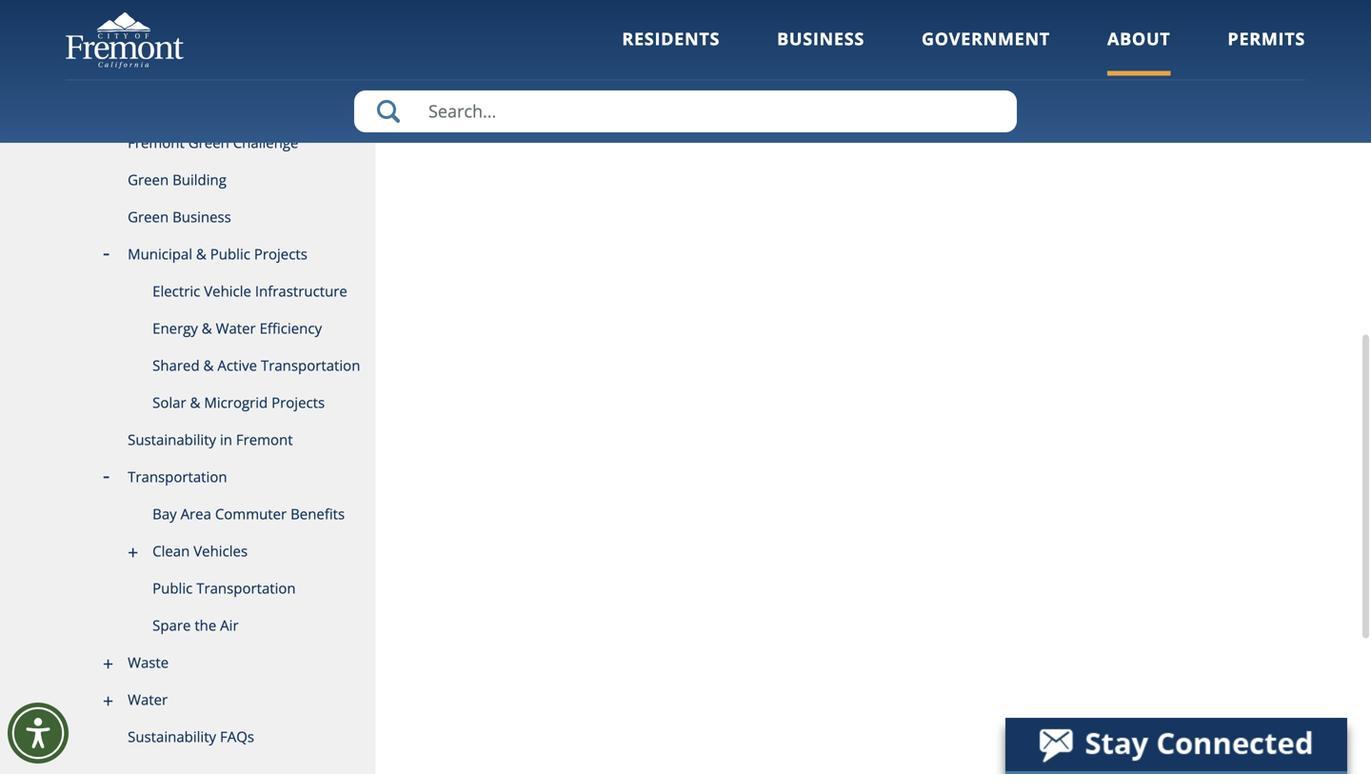 Task type: describe. For each thing, give the bounding box(es) containing it.
shared & active transportation
[[153, 356, 360, 375]]

area
[[181, 504, 211, 524]]

bay
[[153, 504, 177, 524]]

about link
[[1108, 27, 1171, 76]]

sustainability in fremont link
[[66, 422, 376, 459]]

municipal
[[128, 244, 192, 264]]

electric
[[153, 281, 200, 301]]

solar & microgrid projects
[[153, 393, 325, 412]]

1 horizontal spatial business
[[777, 27, 865, 50]]

sustainability for sustainability faqs
[[128, 727, 216, 747]]

stay connected image
[[1006, 718, 1346, 771]]

green business
[[128, 207, 231, 227]]

permits
[[1228, 27, 1306, 50]]

energy & water efficiency link
[[66, 310, 376, 348]]

waste link
[[66, 645, 376, 682]]

& for municipal
[[196, 244, 207, 264]]

green for green building
[[128, 170, 169, 190]]

about
[[1108, 27, 1171, 50]]

commuter
[[215, 504, 287, 524]]

spare the air link
[[66, 608, 376, 645]]

efficiency
[[260, 319, 322, 338]]

water link
[[66, 682, 376, 719]]

green for green business
[[128, 207, 169, 227]]

spare
[[153, 616, 191, 635]]

municipal & public projects link
[[66, 236, 376, 273]]

waste
[[128, 653, 169, 672]]

electric vehicle infrastructure link
[[66, 273, 376, 310]]

electric vehicle infrastructure
[[153, 281, 347, 301]]

bay area commuter benefits
[[153, 504, 345, 524]]

business inside 'link'
[[172, 207, 231, 227]]

& for solar
[[190, 393, 200, 412]]

energy
[[153, 319, 198, 338]]

fremont inside fremont green challenge 'link'
[[128, 133, 185, 152]]

in
[[220, 430, 232, 450]]

permits link
[[1228, 27, 1306, 76]]

solar & microgrid projects link
[[66, 385, 376, 422]]

benefits
[[291, 504, 345, 524]]

active
[[217, 356, 257, 375]]

1 vertical spatial transportation
[[128, 467, 227, 487]]

energy & water efficiency
[[153, 319, 322, 338]]

residents
[[622, 27, 720, 50]]

projects for municipal & public projects
[[254, 244, 308, 264]]



Task type: locate. For each thing, give the bounding box(es) containing it.
residents link
[[622, 27, 720, 76]]

green business link
[[66, 199, 376, 236]]

government
[[922, 27, 1050, 50]]

projects down shared & active transportation
[[272, 393, 325, 412]]

bay area commuter benefits link
[[66, 496, 376, 533]]

transportation up bay
[[128, 467, 227, 487]]

projects for solar & microgrid projects
[[272, 393, 325, 412]]

1 horizontal spatial water
[[216, 319, 256, 338]]

Search text field
[[354, 90, 1017, 132]]

infrastructure
[[255, 281, 347, 301]]

green up green business at the left of the page
[[128, 170, 169, 190]]

the
[[195, 616, 216, 635]]

& right energy
[[202, 319, 212, 338]]

clean
[[153, 541, 190, 561]]

1 vertical spatial business
[[172, 207, 231, 227]]

water
[[216, 319, 256, 338], [128, 690, 168, 710]]

0 horizontal spatial business
[[172, 207, 231, 227]]

0 vertical spatial transportation
[[261, 356, 360, 375]]

building
[[172, 170, 227, 190]]

0 vertical spatial fremont
[[128, 133, 185, 152]]

business link
[[777, 27, 865, 76]]

solar
[[153, 393, 186, 412]]

& left active at the left of page
[[203, 356, 214, 375]]

air
[[220, 616, 239, 635]]

& down green business 'link'
[[196, 244, 207, 264]]

sustainability faqs link
[[66, 719, 376, 756]]

green
[[188, 133, 229, 152], [128, 170, 169, 190], [128, 207, 169, 227]]

faqs
[[220, 727, 254, 747]]

fremont green challenge link
[[66, 125, 376, 162]]

sustainability in fremont
[[128, 430, 293, 450]]

public transportation
[[153, 579, 296, 598]]

& for energy
[[202, 319, 212, 338]]

microgrid
[[204, 393, 268, 412]]

clean vehicles
[[153, 541, 248, 561]]

fremont
[[128, 133, 185, 152], [236, 430, 293, 450]]

0 horizontal spatial water
[[128, 690, 168, 710]]

water up active at the left of page
[[216, 319, 256, 338]]

0 vertical spatial public
[[210, 244, 250, 264]]

0 vertical spatial business
[[777, 27, 865, 50]]

& right solar
[[190, 393, 200, 412]]

transportation link
[[66, 459, 376, 496]]

shared & active transportation link
[[66, 348, 376, 385]]

public
[[210, 244, 250, 264], [153, 579, 193, 598]]

2 vertical spatial transportation
[[196, 579, 296, 598]]

0 vertical spatial sustainability
[[128, 430, 216, 450]]

municipal & public projects
[[128, 244, 308, 264]]

shared
[[153, 356, 200, 375]]

transportation
[[261, 356, 360, 375], [128, 467, 227, 487], [196, 579, 296, 598]]

public transportation link
[[66, 570, 376, 608]]

1 sustainability from the top
[[128, 430, 216, 450]]

green building link
[[66, 162, 376, 199]]

sustainability down solar
[[128, 430, 216, 450]]

transportation up air
[[196, 579, 296, 598]]

green up "municipal"
[[128, 207, 169, 227]]

2 vertical spatial green
[[128, 207, 169, 227]]

vehicle
[[204, 281, 251, 301]]

0 vertical spatial water
[[216, 319, 256, 338]]

2 sustainability from the top
[[128, 727, 216, 747]]

1 horizontal spatial public
[[210, 244, 250, 264]]

vehicles
[[194, 541, 248, 561]]

public up vehicle
[[210, 244, 250, 264]]

spare the air
[[153, 616, 239, 635]]

1 vertical spatial green
[[128, 170, 169, 190]]

green building
[[128, 170, 227, 190]]

projects up the 'infrastructure'
[[254, 244, 308, 264]]

1 vertical spatial water
[[128, 690, 168, 710]]

clean vehicles link
[[66, 533, 376, 570]]

1 vertical spatial projects
[[272, 393, 325, 412]]

green up building
[[188, 133, 229, 152]]

fremont up green building
[[128, 133, 185, 152]]

& for shared
[[203, 356, 214, 375]]

sustainability for sustainability in fremont
[[128, 430, 216, 450]]

0 vertical spatial projects
[[254, 244, 308, 264]]

fremont right in
[[236, 430, 293, 450]]

public up 'spare'
[[153, 579, 193, 598]]

&
[[196, 244, 207, 264], [202, 319, 212, 338], [203, 356, 214, 375], [190, 393, 200, 412]]

sustainability down water link
[[128, 727, 216, 747]]

0 vertical spatial green
[[188, 133, 229, 152]]

fremont green challenge
[[128, 133, 299, 152]]

sustainability faqs
[[128, 727, 254, 747]]

1 horizontal spatial fremont
[[236, 430, 293, 450]]

fremont inside sustainability in fremont link
[[236, 430, 293, 450]]

water down waste
[[128, 690, 168, 710]]

sustainability
[[128, 430, 216, 450], [128, 727, 216, 747]]

1 vertical spatial fremont
[[236, 430, 293, 450]]

business
[[777, 27, 865, 50], [172, 207, 231, 227]]

1 vertical spatial public
[[153, 579, 193, 598]]

0 horizontal spatial public
[[153, 579, 193, 598]]

government link
[[922, 27, 1050, 76]]

challenge
[[233, 133, 299, 152]]

1 vertical spatial sustainability
[[128, 727, 216, 747]]

transportation down efficiency
[[261, 356, 360, 375]]

projects
[[254, 244, 308, 264], [272, 393, 325, 412]]

0 horizontal spatial fremont
[[128, 133, 185, 152]]



Task type: vqa. For each thing, say whether or not it's contained in the screenshot.
Sustainability FAQs link
yes



